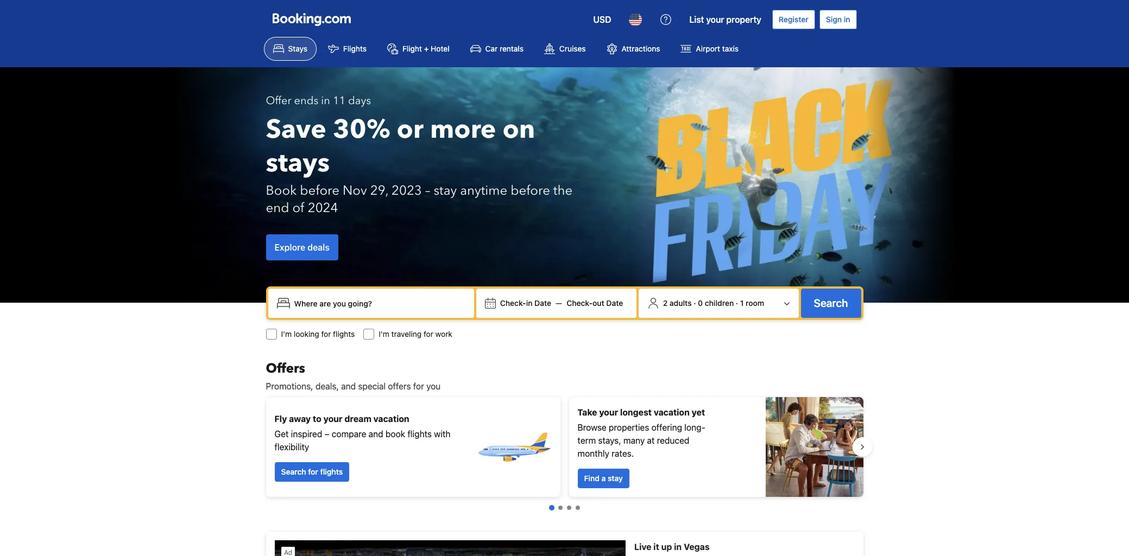 Task type: locate. For each thing, give the bounding box(es) containing it.
deals,
[[315, 382, 339, 392]]

taxis
[[722, 44, 739, 53]]

· left 1
[[736, 299, 738, 308]]

stays link
[[264, 37, 317, 61]]

in
[[844, 15, 850, 24], [321, 93, 330, 108], [526, 299, 532, 308]]

your inside take your longest vacation yet browse properties offering long- term stays, many at reduced monthly rates.
[[599, 408, 618, 418]]

your for longest
[[599, 408, 618, 418]]

long-
[[684, 423, 705, 433]]

–
[[425, 182, 430, 200], [325, 430, 329, 439]]

and right deals,
[[341, 382, 356, 392]]

flights
[[343, 44, 367, 53]]

stay inside offers main content
[[608, 474, 623, 483]]

1 horizontal spatial date
[[606, 299, 623, 308]]

dream
[[344, 414, 371, 424]]

1 vertical spatial stay
[[608, 474, 623, 483]]

usd
[[593, 15, 611, 24]]

offer ends in 11 days save 30% or more on stays book before nov 29, 2023 – stay anytime before the end of 2024
[[266, 93, 572, 217]]

vacation up offering
[[654, 408, 690, 418]]

progress bar
[[549, 506, 580, 511]]

1 horizontal spatial stay
[[608, 474, 623, 483]]

flights
[[333, 330, 355, 339], [407, 430, 432, 439], [320, 468, 343, 477]]

1 horizontal spatial search
[[814, 297, 848, 310]]

0 horizontal spatial ·
[[694, 299, 696, 308]]

and inside "fly away to your dream vacation get inspired – compare and book flights with flexibility"
[[369, 430, 383, 439]]

1 vertical spatial in
[[321, 93, 330, 108]]

0 horizontal spatial search
[[281, 468, 306, 477]]

– right inspired
[[325, 430, 329, 439]]

stay right 2023
[[434, 182, 457, 200]]

search
[[814, 297, 848, 310], [281, 468, 306, 477]]

+
[[424, 44, 429, 53]]

flight + hotel
[[402, 44, 449, 53]]

stays,
[[598, 436, 621, 446]]

fly
[[275, 414, 287, 424]]

search inside 'button'
[[814, 297, 848, 310]]

1 vertical spatial –
[[325, 430, 329, 439]]

in for sign in
[[844, 15, 850, 24]]

stay right a
[[608, 474, 623, 483]]

sign in link
[[819, 10, 857, 29]]

1 vertical spatial flights
[[407, 430, 432, 439]]

2 date from the left
[[606, 299, 623, 308]]

before
[[300, 182, 339, 200], [511, 182, 550, 200]]

1 horizontal spatial your
[[599, 408, 618, 418]]

yet
[[692, 408, 705, 418]]

1 horizontal spatial check-
[[567, 299, 592, 308]]

check- left —
[[500, 299, 526, 308]]

your
[[706, 15, 724, 24], [599, 408, 618, 418], [323, 414, 342, 424]]

· left 0
[[694, 299, 696, 308]]

1 horizontal spatial –
[[425, 182, 430, 200]]

check-out date button
[[562, 294, 627, 313]]

2 horizontal spatial in
[[844, 15, 850, 24]]

flights right the looking at the left bottom of the page
[[333, 330, 355, 339]]

in for check-in date — check-out date
[[526, 299, 532, 308]]

2 adults · 0 children · 1 room
[[663, 299, 764, 308]]

car rentals link
[[461, 37, 533, 61]]

0 horizontal spatial stay
[[434, 182, 457, 200]]

for right the looking at the left bottom of the page
[[321, 330, 331, 339]]

traveling
[[391, 330, 422, 339]]

and left book
[[369, 430, 383, 439]]

in inside "link"
[[844, 15, 850, 24]]

for left work
[[424, 330, 433, 339]]

check- right —
[[567, 299, 592, 308]]

before left the
[[511, 182, 550, 200]]

1 horizontal spatial vacation
[[654, 408, 690, 418]]

region
[[257, 393, 872, 502]]

0 horizontal spatial vacation
[[373, 414, 409, 424]]

in left 11
[[321, 93, 330, 108]]

register link
[[772, 10, 815, 29]]

flights down compare
[[320, 468, 343, 477]]

special
[[358, 382, 386, 392]]

list your property link
[[683, 7, 768, 33]]

for left you
[[413, 382, 424, 392]]

offers
[[388, 382, 411, 392]]

1 horizontal spatial and
[[369, 430, 383, 439]]

0 vertical spatial –
[[425, 182, 430, 200]]

11
[[333, 93, 345, 108]]

your for property
[[706, 15, 724, 24]]

your right 'to'
[[323, 414, 342, 424]]

search for flights
[[281, 468, 343, 477]]

list your property
[[689, 15, 761, 24]]

monthly
[[578, 449, 609, 459]]

0 horizontal spatial check-
[[500, 299, 526, 308]]

0 vertical spatial in
[[844, 15, 850, 24]]

2 vertical spatial flights
[[320, 468, 343, 477]]

rentals
[[500, 44, 523, 53]]

browse
[[578, 423, 606, 433]]

vacation
[[654, 408, 690, 418], [373, 414, 409, 424]]

·
[[694, 299, 696, 308], [736, 299, 738, 308]]

and inside offers promotions, deals, and special offers for you
[[341, 382, 356, 392]]

date right out
[[606, 299, 623, 308]]

many
[[623, 436, 645, 446]]

0 vertical spatial stay
[[434, 182, 457, 200]]

airport
[[696, 44, 720, 53]]

2 · from the left
[[736, 299, 738, 308]]

—
[[556, 299, 562, 308]]

0 horizontal spatial –
[[325, 430, 329, 439]]

region containing take your longest vacation yet
[[257, 393, 872, 502]]

property
[[726, 15, 761, 24]]

0 horizontal spatial and
[[341, 382, 356, 392]]

1 vertical spatial and
[[369, 430, 383, 439]]

nov
[[343, 182, 367, 200]]

before down stays
[[300, 182, 339, 200]]

1 vertical spatial search
[[281, 468, 306, 477]]

0 horizontal spatial date
[[534, 299, 551, 308]]

– right 2023
[[425, 182, 430, 200]]

vacation inside "fly away to your dream vacation get inspired – compare and book flights with flexibility"
[[373, 414, 409, 424]]

0 horizontal spatial your
[[323, 414, 342, 424]]

search inside offers main content
[[281, 468, 306, 477]]

reduced
[[657, 436, 689, 446]]

1 horizontal spatial before
[[511, 182, 550, 200]]

i'm looking for flights
[[281, 330, 355, 339]]

flights left with
[[407, 430, 432, 439]]

flight + hotel link
[[378, 37, 459, 61]]

check-
[[500, 299, 526, 308], [567, 299, 592, 308]]

your inside "fly away to your dream vacation get inspired – compare and book flights with flexibility"
[[323, 414, 342, 424]]

for down flexibility
[[308, 468, 318, 477]]

2023
[[392, 182, 422, 200]]

stay
[[434, 182, 457, 200], [608, 474, 623, 483]]

1 check- from the left
[[500, 299, 526, 308]]

stays
[[288, 44, 307, 53]]

2 adults · 0 children · 1 room button
[[643, 293, 794, 314]]

explore
[[275, 243, 305, 253]]

cruises link
[[535, 37, 595, 61]]

airport taxis link
[[671, 37, 748, 61]]

check-in date button
[[496, 294, 556, 313]]

vacation up book
[[373, 414, 409, 424]]

1 before from the left
[[300, 182, 339, 200]]

stay inside offer ends in 11 days save 30% or more on stays book before nov 29, 2023 – stay anytime before the end of 2024
[[434, 182, 457, 200]]

for
[[321, 330, 331, 339], [424, 330, 433, 339], [413, 382, 424, 392], [308, 468, 318, 477]]

1 horizontal spatial ·
[[736, 299, 738, 308]]

2 check- from the left
[[567, 299, 592, 308]]

Where are you going? field
[[290, 294, 470, 313]]

2
[[663, 299, 668, 308]]

flights inside "fly away to your dream vacation get inspired – compare and book flights with flexibility"
[[407, 430, 432, 439]]

date left —
[[534, 299, 551, 308]]

offers promotions, deals, and special offers for you
[[266, 360, 441, 392]]

out
[[592, 299, 604, 308]]

flights link
[[319, 37, 376, 61]]

2 before from the left
[[511, 182, 550, 200]]

search button
[[801, 289, 861, 318]]

longest
[[620, 408, 652, 418]]

flight
[[402, 44, 422, 53]]

1 · from the left
[[694, 299, 696, 308]]

of
[[292, 199, 305, 217]]

offers main content
[[257, 360, 872, 557]]

your right list
[[706, 15, 724, 24]]

2 horizontal spatial your
[[706, 15, 724, 24]]

fly away to your dream vacation image
[[475, 409, 551, 485]]

in left —
[[526, 299, 532, 308]]

offering
[[651, 423, 682, 433]]

1 horizontal spatial in
[[526, 299, 532, 308]]

days
[[348, 93, 371, 108]]

in right sign
[[844, 15, 850, 24]]

0 horizontal spatial in
[[321, 93, 330, 108]]

2 vertical spatial in
[[526, 299, 532, 308]]

book
[[266, 182, 297, 200]]

progress bar inside offers main content
[[549, 506, 580, 511]]

your right take
[[599, 408, 618, 418]]

0 vertical spatial and
[[341, 382, 356, 392]]

0 vertical spatial search
[[814, 297, 848, 310]]

0 horizontal spatial before
[[300, 182, 339, 200]]

end
[[266, 199, 289, 217]]



Task type: vqa. For each thing, say whether or not it's contained in the screenshot.
"CAR RENTALS" on the left
yes



Task type: describe. For each thing, give the bounding box(es) containing it.
book
[[386, 430, 405, 439]]

30%
[[333, 112, 390, 148]]

you
[[426, 382, 441, 392]]

work
[[435, 330, 452, 339]]

i'm traveling for work
[[379, 330, 452, 339]]

inspired
[[291, 430, 322, 439]]

check-in date — check-out date
[[500, 299, 623, 308]]

take
[[578, 408, 597, 418]]

deals
[[307, 243, 330, 253]]

– inside "fly away to your dream vacation get inspired – compare and book flights with flexibility"
[[325, 430, 329, 439]]

children
[[705, 299, 734, 308]]

0 vertical spatial flights
[[333, 330, 355, 339]]

search for flights link
[[275, 463, 349, 482]]

register
[[779, 15, 808, 24]]

explore deals link
[[266, 235, 338, 261]]

offer
[[266, 93, 291, 108]]

save
[[266, 112, 326, 148]]

cruises
[[559, 44, 586, 53]]

anytime
[[460, 182, 507, 200]]

sign
[[826, 15, 842, 24]]

29,
[[370, 182, 388, 200]]

at
[[647, 436, 655, 446]]

fly away to your dream vacation get inspired – compare and book flights with flexibility
[[275, 414, 451, 452]]

search for search for flights
[[281, 468, 306, 477]]

term
[[578, 436, 596, 446]]

on
[[503, 112, 535, 148]]

promotions,
[[266, 382, 313, 392]]

explore deals
[[275, 243, 330, 253]]

room
[[746, 299, 764, 308]]

rates.
[[612, 449, 634, 459]]

get
[[275, 430, 289, 439]]

vacation inside take your longest vacation yet browse properties offering long- term stays, many at reduced monthly rates.
[[654, 408, 690, 418]]

to
[[313, 414, 321, 424]]

properties
[[609, 423, 649, 433]]

find a stay
[[584, 474, 623, 483]]

airport taxis
[[696, 44, 739, 53]]

take your longest vacation yet browse properties offering long- term stays, many at reduced monthly rates.
[[578, 408, 705, 459]]

for inside offers promotions, deals, and special offers for you
[[413, 382, 424, 392]]

flexibility
[[275, 443, 309, 452]]

booking.com image
[[272, 13, 351, 26]]

1
[[740, 299, 744, 308]]

away
[[289, 414, 311, 424]]

list
[[689, 15, 704, 24]]

a
[[601, 474, 606, 483]]

sign in
[[826, 15, 850, 24]]

attractions link
[[597, 37, 669, 61]]

compare
[[332, 430, 366, 439]]

take your longest vacation yet image
[[765, 398, 863, 497]]

with
[[434, 430, 451, 439]]

usd button
[[587, 7, 618, 33]]

i'm
[[281, 330, 292, 339]]

search for search
[[814, 297, 848, 310]]

– inside offer ends in 11 days save 30% or more on stays book before nov 29, 2023 – stay anytime before the end of 2024
[[425, 182, 430, 200]]

car
[[485, 44, 498, 53]]

hotel
[[431, 44, 449, 53]]

in inside offer ends in 11 days save 30% or more on stays book before nov 29, 2023 – stay anytime before the end of 2024
[[321, 93, 330, 108]]

1 date from the left
[[534, 299, 551, 308]]

i'm
[[379, 330, 389, 339]]

offers
[[266, 360, 305, 378]]

0
[[698, 299, 703, 308]]

looking
[[294, 330, 319, 339]]

ends
[[294, 93, 318, 108]]

attractions
[[622, 44, 660, 53]]

or
[[397, 112, 424, 148]]

2024
[[308, 199, 338, 217]]

adults
[[670, 299, 692, 308]]

stays
[[266, 146, 330, 181]]



